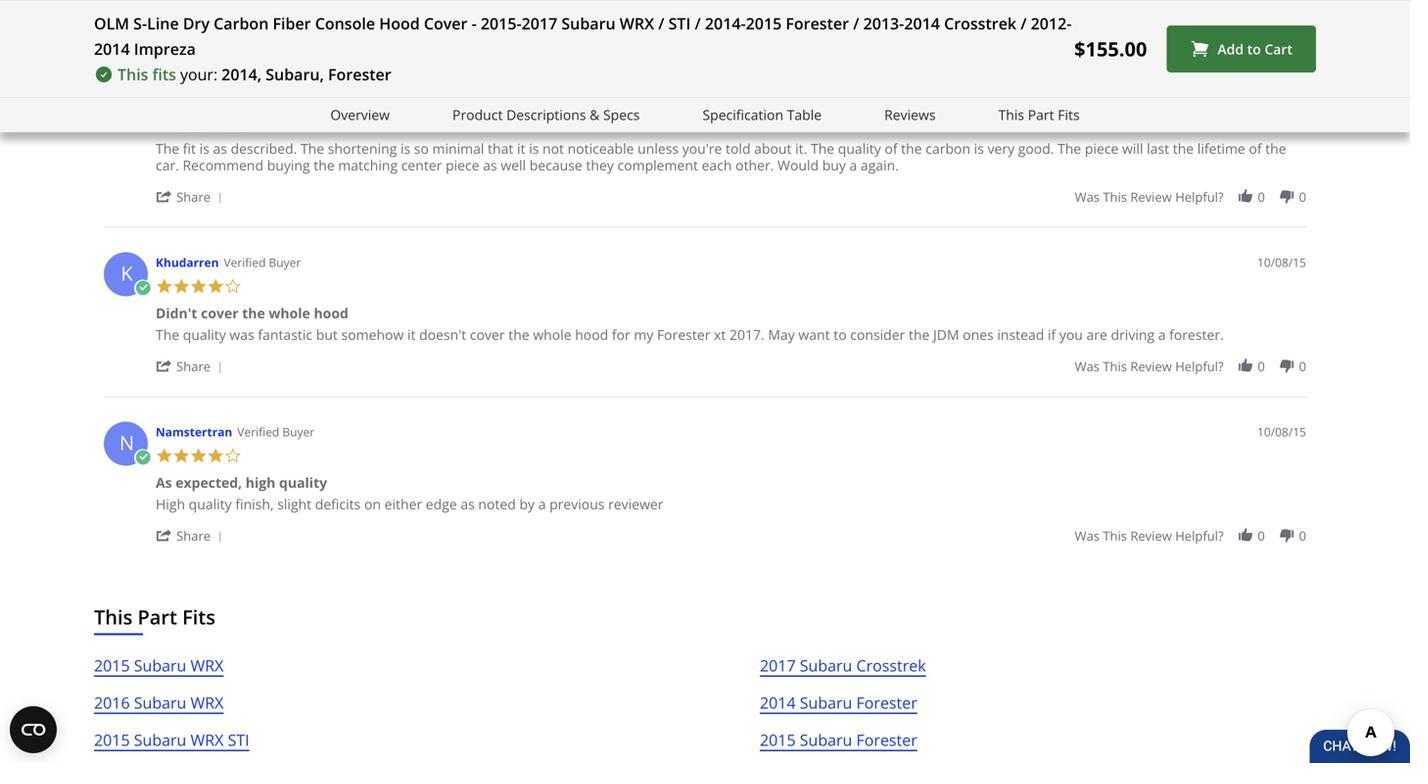 Task type: locate. For each thing, give the bounding box(es) containing it.
1 vertical spatial part
[[138, 604, 177, 630]]

circle checkmark image
[[134, 449, 151, 466]]

4 this from the top
[[1103, 527, 1128, 545]]

1 horizontal spatial it
[[517, 139, 526, 158]]

other.
[[736, 156, 774, 174]]

3 was this review helpful? from the top
[[1075, 358, 1224, 375]]

helpful? left vote up review by namstertran on  8 oct 2015 image
[[1176, 527, 1224, 545]]

review date 10/08/15 element down cart
[[1258, 68, 1307, 85]]

forester left 2013- at the top of page
[[786, 13, 849, 34]]

review date 10/08/15 element for c
[[1258, 68, 1307, 85]]

1 horizontal spatial as
[[461, 495, 475, 513]]

review up $155.00
[[1131, 2, 1173, 20]]

0 horizontal spatial this part fits
[[94, 604, 216, 630]]

2 circle checkmark image from the top
[[134, 280, 151, 297]]

2 helpful? from the top
[[1176, 188, 1224, 206]]

whole
[[269, 304, 310, 322], [533, 325, 572, 344]]

share image
[[156, 188, 173, 205], [156, 527, 173, 544]]

subaru down 2015 subaru wrx link
[[134, 692, 187, 713]]

this up very
[[999, 105, 1025, 124]]

verified buyer heading down fiber
[[234, 68, 311, 85]]

star image
[[173, 92, 190, 109], [207, 92, 224, 109], [156, 278, 173, 295], [190, 278, 207, 295], [156, 447, 173, 464], [173, 447, 190, 464], [207, 447, 224, 464]]

0 horizontal spatial part
[[138, 604, 177, 630]]

buyer
[[279, 68, 311, 84], [269, 254, 301, 270], [283, 424, 315, 440]]

star image down khudarren verified buyer
[[207, 278, 224, 295]]

0 vertical spatial 2014
[[905, 13, 940, 34]]

0 horizontal spatial crosstrek
[[857, 655, 926, 676]]

0 horizontal spatial sti
[[228, 729, 249, 750]]

part up 2015 subaru wrx
[[138, 604, 177, 630]]

2015
[[746, 13, 782, 34], [94, 655, 130, 676], [94, 729, 130, 750], [760, 729, 796, 750]]

1 vertical spatial sti
[[228, 729, 249, 750]]

share down car.
[[176, 188, 211, 206]]

2 vertical spatial 10/08/15
[[1258, 424, 1307, 440]]

1 vertical spatial review date 10/08/15 element
[[1258, 254, 1307, 271]]

0 vertical spatial to
[[1248, 39, 1262, 58]]

0 vertical spatial as
[[156, 118, 172, 136]]

hood left the for
[[575, 325, 609, 344]]

not
[[543, 139, 564, 158]]

fits inside "this part fits" link
[[1058, 105, 1080, 124]]

10/08/15 down cart
[[1258, 68, 1307, 84]]

1 vertical spatial to
[[834, 325, 847, 344]]

2 is from the left
[[401, 139, 411, 158]]

seperator image right share icon
[[214, 362, 226, 374]]

quality down "expected,"
[[189, 495, 232, 513]]

star image up didn't
[[156, 278, 173, 295]]

review down driving
[[1131, 358, 1173, 375]]

2 vertical spatial buyer
[[283, 424, 315, 440]]

2 / from the left
[[695, 13, 701, 34]]

2014 up reviews
[[905, 13, 940, 34]]

1 share from the top
[[176, 188, 211, 206]]

was this review helpful? left vote up review by namstertran on  8 oct 2015 image
[[1075, 527, 1224, 545]]

1 review from the top
[[1131, 2, 1173, 20]]

1 horizontal spatial fits
[[1058, 105, 1080, 124]]

would
[[778, 156, 819, 174]]

circle checkmark image for k
[[134, 280, 151, 297]]

1 review date 10/08/15 element from the top
[[1258, 68, 1307, 85]]

3 this from the top
[[1103, 358, 1128, 375]]

0 horizontal spatial whole
[[269, 304, 310, 322]]

as
[[156, 118, 172, 136], [156, 473, 172, 492]]

for
[[612, 325, 631, 344]]

share image down car.
[[156, 188, 173, 205]]

0 right vote down review by namstertran on  8 oct 2015 image
[[1300, 527, 1307, 545]]

0 vertical spatial share button
[[156, 187, 230, 206]]

3 helpful? from the top
[[1176, 358, 1224, 375]]

as up car.
[[156, 118, 172, 136]]

2 share from the top
[[176, 358, 211, 375]]

to right add
[[1248, 39, 1262, 58]]

2 horizontal spatial as
[[483, 156, 497, 174]]

verified for k
[[224, 254, 266, 270]]

1 vertical spatial 2017
[[760, 655, 796, 676]]

seperator image
[[214, 193, 226, 204], [214, 362, 226, 374]]

as inside as expected, high quality high quality finish, slight deficits on either edge as noted by a previous reviewer
[[156, 473, 172, 492]]

1 vertical spatial whole
[[533, 325, 572, 344]]

as inside as described. the fit is as described. the shortening is so minimal that it is not noticeable unless you're told about it. the quality of the carbon is very good. the piece will last the lifetime of the car. recommend buying the matching center piece as well because they complement each other. would buy a again.
[[156, 118, 172, 136]]

1 of from the left
[[885, 139, 898, 158]]

2013-
[[864, 13, 905, 34]]

verified for n
[[237, 424, 279, 440]]

share right share icon
[[176, 358, 211, 375]]

2015 inside olm s-line dry carbon fiber console hood cover - 2015-2017 subaru wrx / sti / 2014-2015 forester / 2013-2014 crosstrek / 2012- 2014 impreza
[[746, 13, 782, 34]]

piece
[[1085, 139, 1119, 158], [446, 156, 480, 174]]

fits up 2015 subaru wrx
[[182, 604, 216, 630]]

the right doesn't
[[509, 325, 530, 344]]

quality down didn't
[[183, 325, 226, 344]]

10/08/15
[[1258, 68, 1307, 84], [1258, 254, 1307, 270], [1258, 424, 1307, 440]]

reviews link
[[885, 104, 936, 126]]

hood
[[314, 304, 349, 322], [575, 325, 609, 344]]

star image down covington84 verified buyer at the top left of the page
[[207, 92, 224, 109]]

/
[[659, 13, 665, 34], [695, 13, 701, 34], [854, 13, 860, 34], [1021, 13, 1027, 34]]

3 is from the left
[[529, 139, 539, 158]]

2 vertical spatial share
[[176, 527, 211, 545]]

0 vertical spatial share
[[176, 188, 211, 206]]

helpful? down forester.
[[1176, 358, 1224, 375]]

3 review date 10/08/15 element from the top
[[1258, 424, 1307, 440]]

1 horizontal spatial part
[[1028, 105, 1055, 124]]

of right lifetime
[[1250, 139, 1262, 158]]

khudarren
[[156, 254, 219, 270]]

dry
[[183, 13, 210, 34]]

1 horizontal spatial of
[[1250, 139, 1262, 158]]

buying
[[267, 156, 310, 174]]

was this review helpful? for c
[[1075, 188, 1224, 206]]

part up good.
[[1028, 105, 1055, 124]]

is left very
[[974, 139, 984, 158]]

forester
[[786, 13, 849, 34], [328, 64, 392, 85], [657, 325, 711, 344], [857, 692, 918, 713], [857, 729, 918, 750]]

2015-
[[481, 13, 522, 34]]

10/08/15 down vote down review by covington84 on  8 oct 2015 icon
[[1258, 254, 1307, 270]]

group
[[1075, 2, 1307, 20], [1075, 188, 1307, 206], [1075, 358, 1307, 375], [1075, 527, 1307, 545]]

1 vertical spatial 2014
[[94, 38, 130, 59]]

review date 10/08/15 element
[[1258, 68, 1307, 85], [1258, 254, 1307, 271], [1258, 424, 1307, 440]]

verified down the carbon
[[234, 68, 276, 84]]

you
[[1060, 325, 1083, 344]]

1 vertical spatial verified
[[224, 254, 266, 270]]

1 as from the top
[[156, 118, 172, 136]]

0
[[1258, 2, 1266, 20], [1300, 2, 1307, 20], [1258, 188, 1266, 206], [1300, 188, 1307, 206], [1258, 358, 1266, 375], [1300, 358, 1307, 375], [1258, 527, 1266, 545], [1300, 527, 1307, 545]]

1 vertical spatial as
[[156, 473, 172, 492]]

as up high
[[156, 473, 172, 492]]

0 vertical spatial buyer
[[279, 68, 311, 84]]

4 group from the top
[[1075, 527, 1307, 545]]

0 horizontal spatial cover
[[201, 304, 239, 322]]

1 vertical spatial 10/08/15
[[1258, 254, 1307, 270]]

2015 subaru forester
[[760, 729, 918, 750]]

1 share button from the top
[[156, 187, 230, 206]]

jdm
[[934, 325, 960, 344]]

crosstrek left '2012-'
[[944, 13, 1017, 34]]

2 was from the top
[[1075, 188, 1100, 206]]

subaru for 2015 subaru wrx
[[134, 655, 187, 676]]

1 this from the top
[[1103, 2, 1128, 20]]

the right last
[[1173, 139, 1194, 158]]

share button down car.
[[156, 187, 230, 206]]

didn't cover the whole hood heading
[[156, 304, 349, 326]]

crosstrek up 2014 subaru forester
[[857, 655, 926, 676]]

subaru for 2017 subaru crosstrek
[[800, 655, 853, 676]]

2 vertical spatial a
[[539, 495, 546, 513]]

a right driving
[[1159, 325, 1166, 344]]

was this review helpful? for k
[[1075, 358, 1224, 375]]

fits down $155.00
[[1058, 105, 1080, 124]]

0 vertical spatial crosstrek
[[944, 13, 1017, 34]]

2 vertical spatial verified buyer heading
[[237, 424, 315, 440]]

tab panel
[[94, 0, 1317, 566]]

2 vertical spatial 2014
[[760, 692, 796, 713]]

fit
[[183, 139, 196, 158]]

0 horizontal spatial 2017
[[522, 13, 558, 34]]

last
[[1147, 139, 1170, 158]]

was for c
[[1075, 188, 1100, 206]]

was this review helpful? down driving
[[1075, 358, 1224, 375]]

was this review helpful? for n
[[1075, 527, 1224, 545]]

review for c
[[1131, 188, 1173, 206]]

2014-
[[705, 13, 746, 34]]

0 vertical spatial whole
[[269, 304, 310, 322]]

0 right 'vote up review by covington84 on  8 oct 2015' image
[[1258, 188, 1266, 206]]

1 vertical spatial buyer
[[269, 254, 301, 270]]

as left well
[[483, 156, 497, 174]]

1 horizontal spatial whole
[[533, 325, 572, 344]]

10/08/15 for k
[[1258, 254, 1307, 270]]

this part fits
[[999, 105, 1080, 124], [94, 604, 216, 630]]

was
[[1075, 2, 1100, 20], [1075, 188, 1100, 206], [1075, 358, 1100, 375], [1075, 527, 1100, 545]]

seperator image down recommend
[[214, 193, 226, 204]]

deficits
[[315, 495, 361, 513]]

a
[[850, 156, 858, 174], [1159, 325, 1166, 344], [539, 495, 546, 513]]

review date 10/08/15 element down vote down review by covington84 on  8 oct 2015 icon
[[1258, 254, 1307, 271]]

about
[[755, 139, 792, 158]]

share image down high
[[156, 527, 173, 544]]

0 right vote down review by covington84 on  8 oct 2015 icon
[[1300, 188, 1307, 206]]

specification table
[[703, 105, 822, 124]]

this
[[1103, 2, 1128, 20], [1103, 188, 1128, 206], [1103, 358, 1128, 375], [1103, 527, 1128, 545]]

2015 up specification table
[[746, 13, 782, 34]]

2015 down 2014 subaru forester link
[[760, 729, 796, 750]]

0 vertical spatial verified buyer heading
[[234, 68, 311, 85]]

2 review date 10/08/15 element from the top
[[1258, 254, 1307, 271]]

crosstrek
[[944, 13, 1017, 34], [857, 655, 926, 676]]

my
[[634, 325, 654, 344]]

verified buyer heading for n
[[237, 424, 315, 440]]

2 vertical spatial verified
[[237, 424, 279, 440]]

was this review helpful?
[[1075, 2, 1224, 20], [1075, 188, 1224, 206], [1075, 358, 1224, 375], [1075, 527, 1224, 545]]

3 / from the left
[[854, 13, 860, 34]]

share for n
[[176, 527, 211, 545]]

0 right vote up review by namstertran on  8 oct 2015 image
[[1258, 527, 1266, 545]]

0 vertical spatial fits
[[1058, 105, 1080, 124]]

sti
[[669, 13, 691, 34], [228, 729, 249, 750]]

3 share from the top
[[176, 527, 211, 545]]

0 horizontal spatial a
[[539, 495, 546, 513]]

cover
[[201, 304, 239, 322], [470, 325, 505, 344]]

wrx up 2016 subaru wrx
[[191, 655, 224, 676]]

carbon
[[214, 13, 269, 34]]

vote up review by pampito11 on  8 oct 2015 image
[[1238, 2, 1255, 19]]

2014 down olm
[[94, 38, 130, 59]]

seperator image
[[214, 532, 226, 543]]

as expected, high quality heading
[[156, 473, 327, 496]]

a inside as expected, high quality high quality finish, slight deficits on either edge as noted by a previous reviewer
[[539, 495, 546, 513]]

is left not
[[529, 139, 539, 158]]

2 review from the top
[[1131, 188, 1173, 206]]

subaru up 2014 subaru forester
[[800, 655, 853, 676]]

1 vertical spatial share image
[[156, 527, 173, 544]]

share
[[176, 188, 211, 206], [176, 358, 211, 375], [176, 527, 211, 545]]

1 vertical spatial cover
[[470, 325, 505, 344]]

subaru down 2014 subaru forester link
[[800, 729, 853, 750]]

0 horizontal spatial it
[[407, 325, 416, 344]]

4 was from the top
[[1075, 527, 1100, 545]]

line
[[147, 13, 179, 34]]

3 group from the top
[[1075, 358, 1307, 375]]

3 review from the top
[[1131, 358, 1173, 375]]

0 vertical spatial sti
[[669, 13, 691, 34]]

2 10/08/15 from the top
[[1258, 254, 1307, 270]]

it right 'that' at the top left of page
[[517, 139, 526, 158]]

0 right vote up review by pampito11 on  8 oct 2015 image at the right of page
[[1258, 2, 1266, 20]]

verified buyer heading
[[234, 68, 311, 85], [224, 254, 301, 271], [237, 424, 315, 440]]

0 horizontal spatial fits
[[182, 604, 216, 630]]

1 share image from the top
[[156, 188, 173, 205]]

0 vertical spatial review date 10/08/15 element
[[1258, 68, 1307, 85]]

2 this from the top
[[1103, 188, 1128, 206]]

subaru down 2017 subaru crosstrek link
[[800, 692, 853, 713]]

of
[[885, 139, 898, 158], [1250, 139, 1262, 158]]

on
[[364, 495, 381, 513]]

vote down review by khudarren on  8 oct 2015 image
[[1279, 358, 1296, 375]]

2 vertical spatial review date 10/08/15 element
[[1258, 424, 1307, 440]]

helpful? for c
[[1176, 188, 1224, 206]]

share button down high
[[156, 526, 230, 545]]

vote up review by namstertran on  8 oct 2015 image
[[1238, 527, 1255, 544]]

1 vertical spatial fits
[[182, 604, 216, 630]]

this for n
[[1103, 527, 1128, 545]]

wrx
[[620, 13, 655, 34], [191, 655, 224, 676], [191, 692, 224, 713], [191, 729, 224, 750]]

the
[[901, 139, 923, 158], [1173, 139, 1194, 158], [1266, 139, 1287, 158], [314, 156, 335, 174], [242, 304, 265, 322], [509, 325, 530, 344], [909, 325, 930, 344]]

1 horizontal spatial crosstrek
[[944, 13, 1017, 34]]

seperator image for k
[[214, 362, 226, 374]]

2 horizontal spatial 2014
[[905, 13, 940, 34]]

2 share image from the top
[[156, 527, 173, 544]]

as right fit
[[213, 139, 227, 158]]

was this review helpful? down last
[[1075, 188, 1224, 206]]

1 vertical spatial share button
[[156, 357, 230, 375]]

0 vertical spatial it
[[517, 139, 526, 158]]

vote up review by khudarren on  8 oct 2015 image
[[1238, 358, 1255, 375]]

4 is from the left
[[974, 139, 984, 158]]

review down last
[[1131, 188, 1173, 206]]

vote up review by covington84 on  8 oct 2015 image
[[1238, 188, 1255, 205]]

the left jdm
[[909, 325, 930, 344]]

0 vertical spatial cover
[[201, 304, 239, 322]]

0 horizontal spatial hood
[[314, 304, 349, 322]]

$155.00
[[1075, 35, 1148, 62]]

1 horizontal spatial hood
[[575, 325, 609, 344]]

0 vertical spatial share image
[[156, 188, 173, 205]]

vote down review by covington84 on  8 oct 2015 image
[[1279, 188, 1296, 205]]

0 vertical spatial part
[[1028, 105, 1055, 124]]

-
[[472, 13, 477, 34]]

namstertran
[[156, 424, 232, 440]]

it left doesn't
[[407, 325, 416, 344]]

buyer down fiber
[[279, 68, 311, 84]]

share left seperator image
[[176, 527, 211, 545]]

this
[[118, 64, 148, 85], [999, 105, 1025, 124], [94, 604, 133, 630]]

1 horizontal spatial 2014
[[760, 692, 796, 713]]

recommend
[[183, 156, 264, 174]]

wrx left 2014-
[[620, 13, 655, 34]]

reviews
[[885, 105, 936, 124]]

verified buyer heading up empty star image
[[237, 424, 315, 440]]

1 vertical spatial circle checkmark image
[[134, 280, 151, 297]]

1 vertical spatial share
[[176, 358, 211, 375]]

2 seperator image from the top
[[214, 362, 226, 374]]

1 horizontal spatial to
[[1248, 39, 1262, 58]]

impreza
[[134, 38, 196, 59]]

1 vertical spatial crosstrek
[[857, 655, 926, 676]]

console
[[315, 13, 375, 34]]

2 share button from the top
[[156, 357, 230, 375]]

hood
[[379, 13, 420, 34]]

2014 subaru forester
[[760, 692, 918, 713]]

0 vertical spatial seperator image
[[214, 193, 226, 204]]

subaru down 2016 subaru wrx link
[[134, 729, 187, 750]]

1 horizontal spatial cover
[[470, 325, 505, 344]]

was for n
[[1075, 527, 1100, 545]]

specs
[[603, 105, 640, 124]]

are
[[1087, 325, 1108, 344]]

2017
[[522, 13, 558, 34], [760, 655, 796, 676]]

1 vertical spatial described.
[[231, 139, 297, 158]]

star image down "khudarren"
[[173, 278, 190, 295]]

forester.
[[1170, 325, 1224, 344]]

circle checkmark image for c
[[134, 94, 151, 111]]

tab panel containing c
[[94, 0, 1317, 566]]

2015 for 2015 subaru wrx
[[94, 655, 130, 676]]

may
[[768, 325, 795, 344]]

1 10/08/15 from the top
[[1258, 68, 1307, 84]]

2 as from the top
[[156, 473, 172, 492]]

1 vertical spatial verified buyer heading
[[224, 254, 301, 271]]

3 was from the top
[[1075, 358, 1100, 375]]

quality
[[838, 139, 882, 158], [183, 325, 226, 344], [279, 473, 327, 492], [189, 495, 232, 513]]

3 10/08/15 from the top
[[1258, 424, 1307, 440]]

3 share button from the top
[[156, 526, 230, 545]]

forester inside olm s-line dry carbon fiber console hood cover - 2015-2017 subaru wrx / sti / 2014-2015 forester / 2013-2014 crosstrek / 2012- 2014 impreza
[[786, 13, 849, 34]]

covington84 verified buyer
[[156, 68, 311, 84]]

4 was this review helpful? from the top
[[1075, 527, 1224, 545]]

is right fit
[[200, 139, 210, 158]]

0 vertical spatial 2017
[[522, 13, 558, 34]]

1 vertical spatial seperator image
[[214, 362, 226, 374]]

empty star image
[[224, 447, 241, 464]]

was
[[230, 325, 254, 344]]

quality up slight
[[279, 473, 327, 492]]

0 vertical spatial 10/08/15
[[1258, 68, 1307, 84]]

covington84
[[156, 68, 229, 84]]

slight
[[277, 495, 312, 513]]

was this review helpful? up $155.00
[[1075, 2, 1224, 20]]

0 horizontal spatial of
[[885, 139, 898, 158]]

2 vertical spatial share button
[[156, 526, 230, 545]]

they
[[586, 156, 614, 174]]

forester left xt
[[657, 325, 711, 344]]

high
[[156, 495, 185, 513]]

share for c
[[176, 188, 211, 206]]

1 is from the left
[[200, 139, 210, 158]]

as inside as expected, high quality high quality finish, slight deficits on either edge as noted by a previous reviewer
[[461, 495, 475, 513]]

2 of from the left
[[1250, 139, 1262, 158]]

2 horizontal spatial a
[[1159, 325, 1166, 344]]

forester inside didn't cover the whole hood the quality was fantastic but somehow it doesn't cover the whole hood for my forester xt 2017. may want to consider the jdm ones instead if you are driving a forester.
[[657, 325, 711, 344]]

0 vertical spatial verified
[[234, 68, 276, 84]]

your:
[[180, 64, 218, 85]]

0 vertical spatial a
[[850, 156, 858, 174]]

piece right center
[[446, 156, 480, 174]]

2 group from the top
[[1075, 188, 1307, 206]]

star image down covington84
[[190, 92, 207, 109]]

2 was this review helpful? from the top
[[1075, 188, 1224, 206]]

circle checkmark image
[[134, 94, 151, 111], [134, 280, 151, 297]]

1 vertical spatial a
[[1159, 325, 1166, 344]]

forester down 2014 subaru forester link
[[857, 729, 918, 750]]

1 circle checkmark image from the top
[[134, 94, 151, 111]]

verified up empty star image
[[237, 424, 279, 440]]

this for k
[[1103, 358, 1128, 375]]

4 review from the top
[[1131, 527, 1173, 545]]

quality inside as described. the fit is as described. the shortening is so minimal that it is not noticeable unless you're told about it. the quality of the carbon is very good. the piece will last the lifetime of the car. recommend buying the matching center piece as well because they complement each other. would buy a again.
[[838, 139, 882, 158]]

group for c
[[1075, 188, 1307, 206]]

0 vertical spatial this part fits
[[999, 105, 1080, 124]]

subaru up 2016 subaru wrx
[[134, 655, 187, 676]]

verified up empty star icon
[[224, 254, 266, 270]]

1 horizontal spatial sti
[[669, 13, 691, 34]]

complement
[[618, 156, 698, 174]]

circle checkmark image right the "c"
[[134, 94, 151, 111]]

0 vertical spatial circle checkmark image
[[134, 94, 151, 111]]

1 seperator image from the top
[[214, 193, 226, 204]]

1 vertical spatial it
[[407, 325, 416, 344]]

helpful? left vote up review by pampito11 on  8 oct 2015 image at the right of page
[[1176, 2, 1224, 20]]

4 helpful? from the top
[[1176, 527, 1224, 545]]

as
[[213, 139, 227, 158], [483, 156, 497, 174], [461, 495, 475, 513]]

0 right vote down review by khudarren on  8 oct 2015 "image"
[[1300, 358, 1307, 375]]

described. up fit
[[176, 118, 246, 136]]

1 horizontal spatial a
[[850, 156, 858, 174]]

0 horizontal spatial to
[[834, 325, 847, 344]]

subaru for 2016 subaru wrx
[[134, 692, 187, 713]]

2015 up 2016
[[94, 655, 130, 676]]

star image
[[156, 92, 173, 109], [190, 92, 207, 109], [224, 92, 241, 109], [173, 278, 190, 295], [207, 278, 224, 295], [190, 447, 207, 464]]

as described. heading
[[156, 118, 246, 140]]

share button down didn't
[[156, 357, 230, 375]]

the down didn't
[[156, 325, 179, 344]]

add to cart
[[1218, 39, 1293, 58]]

matching
[[338, 156, 398, 174]]

as expected, high quality high quality finish, slight deficits on either edge as noted by a previous reviewer
[[156, 473, 664, 513]]

2017 right the -
[[522, 13, 558, 34]]

crosstrek inside olm s-line dry carbon fiber console hood cover - 2015-2017 subaru wrx / sti / 2014-2015 forester / 2013-2014 crosstrek / 2012- 2014 impreza
[[944, 13, 1017, 34]]

quality right "it."
[[838, 139, 882, 158]]

1 horizontal spatial this part fits
[[999, 105, 1080, 124]]

0 horizontal spatial 2014
[[94, 38, 130, 59]]

namstertran verified buyer
[[156, 424, 315, 440]]

1 horizontal spatial 2017
[[760, 655, 796, 676]]



Task type: describe. For each thing, give the bounding box(es) containing it.
shortening
[[328, 139, 397, 158]]

to inside button
[[1248, 39, 1262, 58]]

star image down namstertran
[[190, 447, 207, 464]]

share button for n
[[156, 526, 230, 545]]

2015 subaru wrx link
[[94, 653, 224, 690]]

high
[[246, 473, 276, 492]]

by
[[520, 495, 535, 513]]

fits
[[152, 64, 176, 85]]

overview
[[330, 105, 390, 124]]

carbon
[[926, 139, 971, 158]]

expected,
[[176, 473, 242, 492]]

instead
[[998, 325, 1045, 344]]

finish,
[[235, 495, 274, 513]]

the left fit
[[156, 139, 179, 158]]

star image down covington84
[[173, 92, 190, 109]]

share image for c
[[156, 188, 173, 205]]

specification
[[703, 105, 784, 124]]

part inside "this part fits" link
[[1028, 105, 1055, 124]]

the up vote down review by covington84 on  8 oct 2015 icon
[[1266, 139, 1287, 158]]

verified for c
[[234, 68, 276, 84]]

but
[[316, 325, 338, 344]]

0 vertical spatial hood
[[314, 304, 349, 322]]

well
[[501, 156, 526, 174]]

2015 subaru wrx
[[94, 655, 224, 676]]

descriptions
[[507, 105, 586, 124]]

2015 for 2015 subaru wrx sti
[[94, 729, 130, 750]]

sti inside olm s-line dry carbon fiber console hood cover - 2015-2017 subaru wrx / sti / 2014-2015 forester / 2013-2014 crosstrek / 2012- 2014 impreza
[[669, 13, 691, 34]]

1 was this review helpful? from the top
[[1075, 2, 1224, 20]]

seperator image for c
[[214, 193, 226, 204]]

want
[[799, 325, 830, 344]]

star image right circle checkmark image
[[156, 447, 173, 464]]

that
[[488, 139, 514, 158]]

star image down covington84 verified buyer at the top left of the page
[[224, 92, 241, 109]]

noticeable
[[568, 139, 634, 158]]

the up was
[[242, 304, 265, 322]]

subaru for 2014 subaru forester
[[800, 692, 853, 713]]

share image for n
[[156, 527, 173, 544]]

2014,
[[222, 64, 262, 85]]

sti inside 2015 subaru wrx sti link
[[228, 729, 249, 750]]

2016 subaru wrx
[[94, 692, 224, 713]]

share image
[[156, 358, 173, 375]]

add to cart button
[[1167, 25, 1317, 72]]

it.
[[796, 139, 808, 158]]

it inside didn't cover the whole hood the quality was fantastic but somehow it doesn't cover the whole hood for my forester xt 2017. may want to consider the jdm ones instead if you are driving a forester.
[[407, 325, 416, 344]]

1 vertical spatial this part fits
[[94, 604, 216, 630]]

ones
[[963, 325, 994, 344]]

a inside didn't cover the whole hood the quality was fantastic but somehow it doesn't cover the whole hood for my forester xt 2017. may want to consider the jdm ones instead if you are driving a forester.
[[1159, 325, 1166, 344]]

doesn't
[[419, 325, 467, 344]]

1 vertical spatial this
[[999, 105, 1025, 124]]

2 vertical spatial this
[[94, 604, 133, 630]]

this fits your: 2014, subaru, forester
[[118, 64, 392, 85]]

0 vertical spatial described.
[[176, 118, 246, 136]]

wrx for 2015 subaru wrx sti
[[191, 729, 224, 750]]

lifetime
[[1198, 139, 1246, 158]]

the right good.
[[1058, 139, 1082, 158]]

s-
[[133, 13, 147, 34]]

2012-
[[1031, 13, 1072, 34]]

subaru for 2015 subaru forester
[[800, 729, 853, 750]]

cart
[[1265, 39, 1293, 58]]

a inside as described. the fit is as described. the shortening is so minimal that it is not noticeable unless you're told about it. the quality of the carbon is very good. the piece will last the lifetime of the car. recommend buying the matching center piece as well because they complement each other. would buy a again.
[[850, 156, 858, 174]]

buyer for c
[[279, 68, 311, 84]]

as for c
[[156, 118, 172, 136]]

was for k
[[1075, 358, 1100, 375]]

wrx for 2015 subaru wrx
[[191, 655, 224, 676]]

again.
[[861, 156, 899, 174]]

buyer for k
[[269, 254, 301, 270]]

n
[[119, 429, 134, 456]]

1 helpful? from the top
[[1176, 2, 1224, 20]]

2017 inside olm s-line dry carbon fiber console hood cover - 2015-2017 subaru wrx / sti / 2014-2015 forester / 2013-2014 crosstrek / 2012- 2014 impreza
[[522, 13, 558, 34]]

&
[[590, 105, 600, 124]]

0 right vote up review by khudarren on  8 oct 2015 image
[[1258, 358, 1266, 375]]

will
[[1123, 139, 1144, 158]]

quality inside didn't cover the whole hood the quality was fantastic but somehow it doesn't cover the whole hood for my forester xt 2017. may want to consider the jdm ones instead if you are driving a forester.
[[183, 325, 226, 344]]

subaru,
[[266, 64, 324, 85]]

to inside didn't cover the whole hood the quality was fantastic but somehow it doesn't cover the whole hood for my forester xt 2017. may want to consider the jdm ones instead if you are driving a forester.
[[834, 325, 847, 344]]

10/08/15 for n
[[1258, 424, 1307, 440]]

0 vertical spatial this
[[118, 64, 148, 85]]

1 horizontal spatial piece
[[1085, 139, 1119, 158]]

consider
[[851, 325, 906, 344]]

table
[[787, 105, 822, 124]]

product descriptions & specs link
[[453, 104, 640, 126]]

1 / from the left
[[659, 13, 665, 34]]

wrx inside olm s-line dry carbon fiber console hood cover - 2015-2017 subaru wrx / sti / 2014-2015 forester / 2013-2014 crosstrek / 2012- 2014 impreza
[[620, 13, 655, 34]]

somehow
[[341, 325, 404, 344]]

olm s-line dry carbon fiber console hood cover - 2015-2017 subaru wrx / sti / 2014-2015 forester / 2013-2014 crosstrek / 2012- 2014 impreza
[[94, 13, 1072, 59]]

1 vertical spatial hood
[[575, 325, 609, 344]]

4 / from the left
[[1021, 13, 1027, 34]]

khudarren verified buyer
[[156, 254, 301, 270]]

because
[[530, 156, 583, 174]]

buy
[[823, 156, 846, 174]]

2015 subaru wrx sti link
[[94, 727, 249, 763]]

c
[[121, 74, 133, 100]]

the down reviews link
[[901, 139, 923, 158]]

k
[[121, 260, 133, 287]]

share for k
[[176, 358, 211, 375]]

review for k
[[1131, 358, 1173, 375]]

star image up "expected,"
[[207, 447, 224, 464]]

forester down 2017 subaru crosstrek link
[[857, 692, 918, 713]]

forester up overview
[[328, 64, 392, 85]]

as for n
[[156, 473, 172, 492]]

buyer for n
[[283, 424, 315, 440]]

you're
[[683, 139, 722, 158]]

this part fits link
[[999, 104, 1080, 126]]

reviewer
[[608, 495, 664, 513]]

2014 subaru forester link
[[760, 690, 918, 727]]

overview link
[[330, 104, 390, 126]]

open widget image
[[10, 706, 57, 753]]

product descriptions & specs
[[453, 105, 640, 124]]

share button for k
[[156, 357, 230, 375]]

vote down review by namstertran on  8 oct 2015 image
[[1279, 527, 1296, 544]]

edge
[[426, 495, 457, 513]]

2016 subaru wrx link
[[94, 690, 224, 727]]

share button for c
[[156, 187, 230, 206]]

helpful? for k
[[1176, 358, 1224, 375]]

center
[[401, 156, 442, 174]]

review date 10/08/15 element for n
[[1258, 424, 1307, 440]]

so
[[414, 139, 429, 158]]

it inside as described. the fit is as described. the shortening is so minimal that it is not noticeable unless you're told about it. the quality of the carbon is very good. the piece will last the lifetime of the car. recommend buying the matching center piece as well because they complement each other. would buy a again.
[[517, 139, 526, 158]]

each
[[702, 156, 732, 174]]

the left shortening
[[301, 139, 324, 158]]

group for k
[[1075, 358, 1307, 375]]

review date 10/08/15 element for k
[[1258, 254, 1307, 271]]

0 horizontal spatial as
[[213, 139, 227, 158]]

2015 subaru wrx sti
[[94, 729, 249, 750]]

subaru for 2015 subaru wrx sti
[[134, 729, 187, 750]]

verified buyer heading for c
[[234, 68, 311, 85]]

good.
[[1019, 139, 1055, 158]]

2017.
[[730, 325, 765, 344]]

cover
[[424, 13, 468, 34]]

verified buyer heading for k
[[224, 254, 301, 271]]

previous
[[550, 495, 605, 513]]

this for c
[[1103, 188, 1128, 206]]

2017 subaru crosstrek link
[[760, 653, 926, 690]]

2015 for 2015 subaru forester
[[760, 729, 796, 750]]

empty star image
[[224, 278, 241, 295]]

2015 subaru forester link
[[760, 727, 918, 763]]

wrx for 2016 subaru wrx
[[191, 692, 224, 713]]

0 right "vote down review by pampito11 on  8 oct 2015" icon
[[1300, 2, 1307, 20]]

review for n
[[1131, 527, 1173, 545]]

told
[[726, 139, 751, 158]]

helpful? for n
[[1176, 527, 1224, 545]]

star image down namstertran
[[173, 447, 190, 464]]

minimal
[[433, 139, 484, 158]]

star image down "khudarren"
[[190, 278, 207, 295]]

didn't
[[156, 304, 197, 322]]

2017 subaru crosstrek
[[760, 655, 926, 676]]

either
[[385, 495, 422, 513]]

1 group from the top
[[1075, 2, 1307, 20]]

group for n
[[1075, 527, 1307, 545]]

0 horizontal spatial piece
[[446, 156, 480, 174]]

subaru inside olm s-line dry carbon fiber console hood cover - 2015-2017 subaru wrx / sti / 2014-2015 forester / 2013-2014 crosstrek / 2012- 2014 impreza
[[562, 13, 616, 34]]

vote down review by pampito11 on  8 oct 2015 image
[[1279, 2, 1296, 19]]

10/08/15 for c
[[1258, 68, 1307, 84]]

fiber
[[273, 13, 311, 34]]

star image down fits
[[156, 92, 173, 109]]

the right buying
[[314, 156, 335, 174]]

very
[[988, 139, 1015, 158]]

fantastic
[[258, 325, 313, 344]]

the inside didn't cover the whole hood the quality was fantastic but somehow it doesn't cover the whole hood for my forester xt 2017. may want to consider the jdm ones instead if you are driving a forester.
[[156, 325, 179, 344]]

the right "it."
[[811, 139, 835, 158]]

1 was from the top
[[1075, 2, 1100, 20]]



Task type: vqa. For each thing, say whether or not it's contained in the screenshot.


